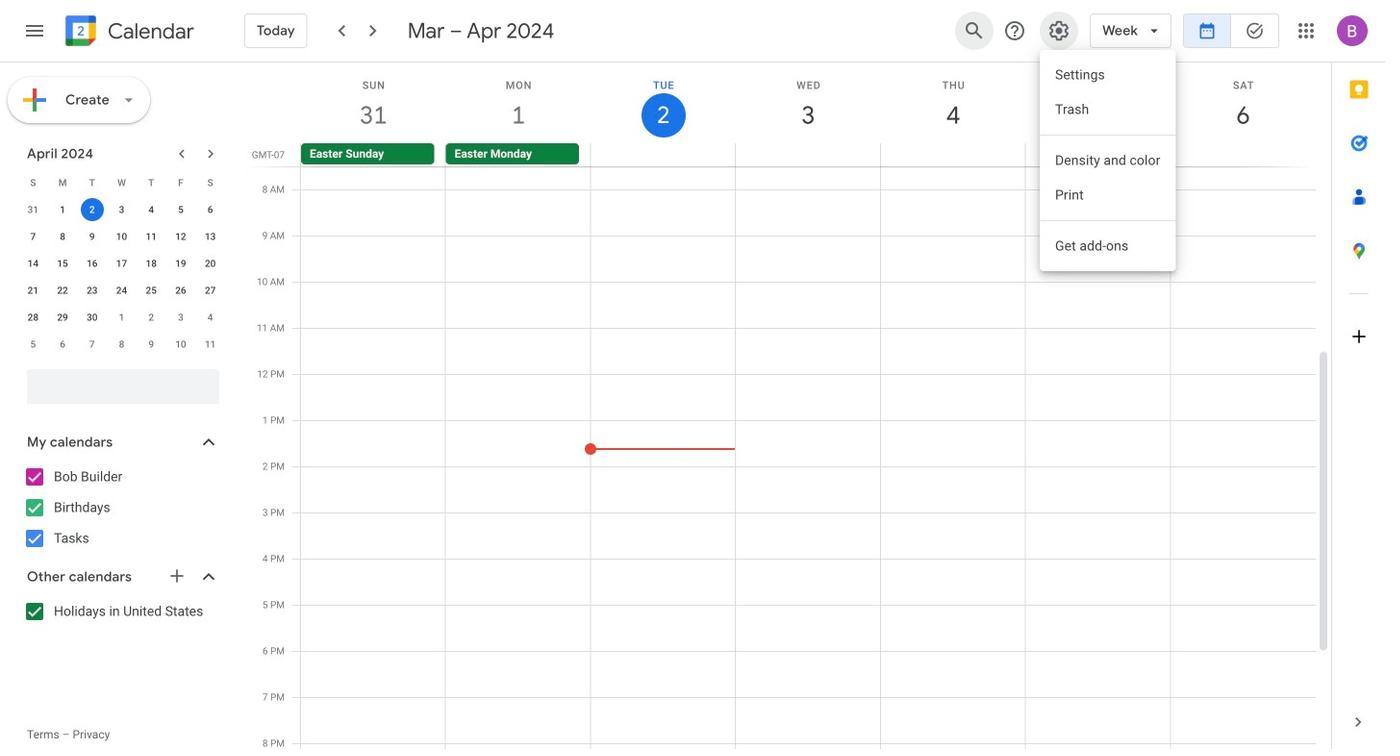 Task type: describe. For each thing, give the bounding box(es) containing it.
4 element
[[140, 198, 163, 221]]

6 element
[[199, 198, 222, 221]]

19 element
[[169, 252, 192, 275]]

may 2 element
[[140, 306, 163, 329]]

20 element
[[199, 252, 222, 275]]

29 element
[[51, 306, 74, 329]]

23 element
[[81, 279, 104, 302]]

15 element
[[51, 252, 74, 275]]

13 element
[[199, 225, 222, 248]]

may 7 element
[[81, 333, 104, 356]]

support image
[[1004, 19, 1027, 42]]

may 9 element
[[140, 333, 163, 356]]

settings menu menu
[[1040, 50, 1176, 271]]

may 5 element
[[22, 333, 45, 356]]

may 6 element
[[51, 333, 74, 356]]

21 element
[[22, 279, 45, 302]]

5 element
[[169, 198, 192, 221]]

26 element
[[169, 279, 192, 302]]

may 3 element
[[169, 306, 192, 329]]

30 element
[[81, 306, 104, 329]]

may 8 element
[[110, 333, 133, 356]]

may 1 element
[[110, 306, 133, 329]]

my calendars list
[[4, 462, 239, 554]]

cell inside the april 2024 grid
[[77, 196, 107, 223]]

add other calendars image
[[167, 567, 187, 586]]



Task type: locate. For each thing, give the bounding box(es) containing it.
9 element
[[81, 225, 104, 248]]

1 element
[[51, 198, 74, 221]]

8 element
[[51, 225, 74, 248]]

grid
[[246, 63, 1332, 750]]

may 11 element
[[199, 333, 222, 356]]

11 element
[[140, 225, 163, 248]]

7 element
[[22, 225, 45, 248]]

None search field
[[0, 362, 239, 404]]

settings menu image
[[1048, 19, 1071, 42]]

cell
[[591, 143, 736, 166], [736, 143, 881, 166], [881, 143, 1026, 166], [1026, 143, 1170, 166], [1170, 143, 1315, 166], [77, 196, 107, 223]]

12 element
[[169, 225, 192, 248]]

10 element
[[110, 225, 133, 248]]

may 10 element
[[169, 333, 192, 356]]

22 element
[[51, 279, 74, 302]]

tab list
[[1333, 63, 1386, 696]]

24 element
[[110, 279, 133, 302]]

27 element
[[199, 279, 222, 302]]

may 4 element
[[199, 306, 222, 329]]

april 2024 grid
[[18, 169, 225, 358]]

calendar element
[[62, 12, 194, 54]]

28 element
[[22, 306, 45, 329]]

14 element
[[22, 252, 45, 275]]

18 element
[[140, 252, 163, 275]]

march 31 element
[[22, 198, 45, 221]]

heading
[[104, 20, 194, 43]]

row
[[292, 143, 1332, 166], [18, 169, 225, 196], [18, 196, 225, 223], [18, 223, 225, 250], [18, 250, 225, 277], [18, 277, 225, 304], [18, 304, 225, 331], [18, 331, 225, 358]]

3 element
[[110, 198, 133, 221]]

row group
[[18, 196, 225, 358]]

17 element
[[110, 252, 133, 275]]

25 element
[[140, 279, 163, 302]]

2, today element
[[81, 198, 104, 221]]

Search for people text field
[[38, 369, 208, 404]]

main drawer image
[[23, 19, 46, 42]]

heading inside calendar element
[[104, 20, 194, 43]]

16 element
[[81, 252, 104, 275]]



Task type: vqa. For each thing, say whether or not it's contained in the screenshot.
'1' to the middle
no



